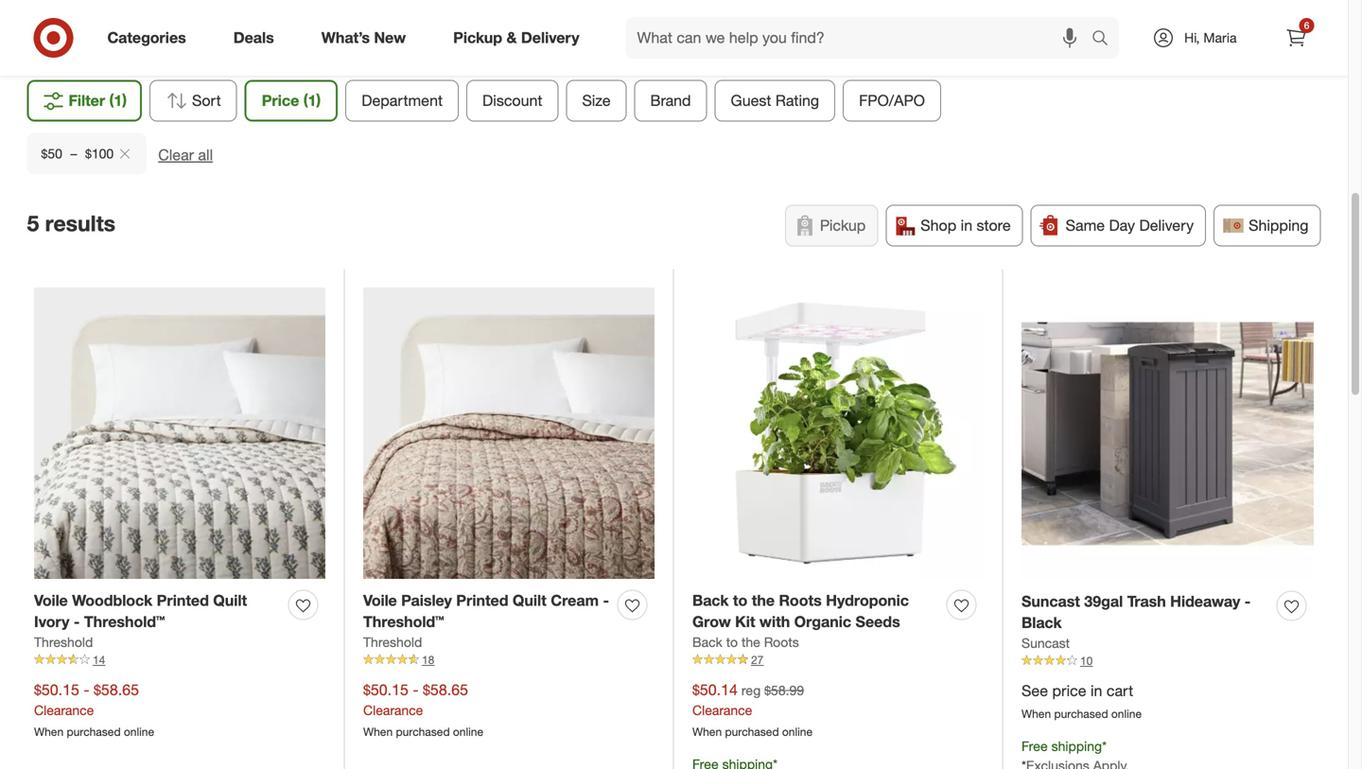 Task type: describe. For each thing, give the bounding box(es) containing it.
shop in store
[[921, 216, 1011, 234]]

fpo/apo button
[[843, 80, 941, 121]]

threshold for voile woodblock printed quilt ivory - threshold™
[[34, 634, 93, 651]]

see
[[1022, 682, 1049, 700]]

$50.15 for voile paisley printed quilt cream - threshold™
[[363, 681, 409, 699]]

$58.65 for paisley
[[423, 681, 468, 699]]

size
[[582, 91, 611, 110]]

voile woodblock printed quilt ivory - threshold™ link
[[34, 590, 281, 633]]

suncast 39gal trash hideaway - black link
[[1022, 591, 1270, 634]]

free
[[1022, 738, 1048, 754]]

39gal
[[1085, 592, 1123, 611]]

filter (1)
[[69, 91, 127, 110]]

shipping
[[1249, 216, 1309, 234]]

roots for back to the roots hydroponic grow kit with organic seeds
[[779, 591, 822, 610]]

shipping button
[[1214, 205, 1321, 246]]

clearance for voile woodblock printed quilt ivory - threshold™
[[34, 702, 94, 719]]

shop in store button
[[886, 205, 1024, 246]]

see price in cart when purchased online
[[1022, 682, 1142, 721]]

(1) for filter (1)
[[109, 91, 127, 110]]

the for back to the roots
[[742, 634, 761, 651]]

back to the roots hydroponic grow kit with organic seeds
[[693, 591, 909, 631]]

$50.14
[[693, 681, 738, 699]]

online for voile woodblock printed quilt ivory - threshold™
[[124, 725, 154, 739]]

$50.15 - $58.65 clearance when purchased online for voile woodblock printed quilt ivory - threshold™
[[34, 681, 154, 739]]

maria
[[1204, 29, 1237, 46]]

cream
[[551, 591, 599, 610]]

the for back to the roots hydroponic grow kit with organic seeds
[[752, 591, 775, 610]]

seeds
[[856, 613, 901, 631]]

- inside 'voile woodblock printed quilt ivory - threshold™'
[[74, 613, 80, 631]]

$50  –  $100
[[41, 145, 114, 162]]

threshold™ for paisley
[[363, 613, 444, 631]]

toys
[[629, 39, 656, 56]]

clearance right the toys
[[659, 39, 719, 56]]

purchased for voile paisley printed quilt cream - threshold™
[[396, 725, 450, 739]]

voile for voile woodblock printed quilt ivory - threshold™
[[34, 591, 68, 610]]

back to the roots link
[[693, 633, 799, 652]]

black
[[1022, 614, 1062, 632]]

price (1)
[[262, 91, 321, 110]]

suncast for suncast 39gal trash hideaway - black
[[1022, 592, 1080, 611]]

search
[[1084, 30, 1129, 49]]

guest rating
[[731, 91, 820, 110]]

trash
[[1128, 592, 1166, 611]]

clear all
[[158, 146, 213, 164]]

to for back to the roots
[[726, 634, 738, 651]]

$50.15 for voile woodblock printed quilt ivory - threshold™
[[34, 681, 79, 699]]

paisley
[[401, 591, 452, 610]]

pickup button
[[785, 205, 878, 246]]

10
[[1081, 654, 1093, 668]]

categories
[[107, 28, 186, 47]]

guest
[[731, 91, 772, 110]]

in inside button
[[961, 216, 973, 234]]

discount
[[483, 91, 543, 110]]

$50  –  $100 button
[[27, 133, 147, 174]]

what's new
[[321, 28, 406, 47]]

14 link
[[34, 652, 326, 669]]

voile paisley printed quilt cream - threshold™
[[363, 591, 609, 631]]

suncast for suncast
[[1022, 635, 1070, 652]]

back to the roots
[[693, 634, 799, 651]]

guest rating button
[[715, 80, 836, 121]]

discount button
[[467, 80, 559, 121]]

threshold for voile paisley printed quilt cream - threshold™
[[363, 634, 422, 651]]

purchased for back to the roots hydroponic grow kit with organic seeds
[[725, 725, 779, 739]]

14
[[93, 653, 105, 667]]

back for back to the roots hydroponic grow kit with organic seeds
[[693, 591, 729, 610]]

suncast link
[[1022, 634, 1070, 653]]

6 link
[[1276, 17, 1318, 59]]

6
[[1305, 19, 1310, 31]]

store
[[977, 216, 1011, 234]]

what's
[[321, 28, 370, 47]]

new
[[374, 28, 406, 47]]

clearance for voile paisley printed quilt cream - threshold™
[[363, 702, 423, 719]]

hydroponic
[[826, 591, 909, 610]]

categories link
[[91, 17, 210, 59]]

back to the roots hydroponic grow kit with organic seeds link
[[693, 590, 940, 633]]

10 link
[[1022, 653, 1314, 670]]

quilt for voile paisley printed quilt cream - threshold™
[[513, 591, 547, 610]]

sort button
[[149, 80, 237, 121]]

- down woodblock
[[84, 681, 90, 699]]

online inside see price in cart when purchased online
[[1112, 707, 1142, 721]]

reg
[[742, 682, 761, 699]]

clear
[[158, 146, 194, 164]]

when for back to the roots hydroponic grow kit with organic seeds
[[693, 725, 722, 739]]

18
[[422, 653, 435, 667]]

with
[[760, 613, 790, 631]]

What can we help you find? suggestions appear below search field
[[626, 17, 1097, 59]]

deals link
[[217, 17, 298, 59]]



Task type: vqa. For each thing, say whether or not it's contained in the screenshot.
Spring getaway "Image"
no



Task type: locate. For each thing, give the bounding box(es) containing it.
back inside back to the roots hydroponic grow kit with organic seeds
[[693, 591, 729, 610]]

pickup
[[453, 28, 503, 47], [820, 216, 866, 234]]

$50.14 reg $58.99 clearance when purchased online
[[693, 681, 813, 739]]

- right hideaway
[[1245, 592, 1251, 611]]

to
[[733, 591, 748, 610], [726, 634, 738, 651]]

2 (1) from the left
[[303, 91, 321, 110]]

(1) inside button
[[109, 91, 127, 110]]

0 vertical spatial back
[[693, 591, 729, 610]]

0 horizontal spatial $50.15
[[34, 681, 79, 699]]

1 horizontal spatial $50.15 - $58.65 clearance when purchased online
[[363, 681, 484, 739]]

1 horizontal spatial delivery
[[1140, 216, 1194, 234]]

in inside see price in cart when purchased online
[[1091, 682, 1103, 700]]

online down 18 'link'
[[453, 725, 484, 739]]

free shipping *
[[1022, 738, 1107, 754]]

(1) right price at the top of page
[[303, 91, 321, 110]]

online for voile paisley printed quilt cream - threshold™
[[453, 725, 484, 739]]

pickup & delivery link
[[437, 17, 603, 59]]

0 vertical spatial to
[[733, 591, 748, 610]]

1 vertical spatial the
[[742, 634, 761, 651]]

voile up the ivory
[[34, 591, 68, 610]]

27
[[751, 653, 764, 667]]

printed right paisley
[[456, 591, 509, 610]]

suncast 39gal trash hideaway - black image
[[1022, 287, 1314, 580], [1022, 287, 1314, 580]]

clearance down $50.14 on the bottom
[[693, 702, 753, 719]]

2 $58.65 from the left
[[423, 681, 468, 699]]

results
[[45, 210, 115, 237]]

purchased down price
[[1055, 707, 1109, 721]]

brand button
[[634, 80, 707, 121]]

pickup & delivery
[[453, 28, 580, 47]]

1 threshold™ from the left
[[84, 613, 165, 631]]

what's new link
[[305, 17, 430, 59]]

threshold™ inside voile paisley printed quilt cream - threshold™
[[363, 613, 444, 631]]

0 vertical spatial the
[[752, 591, 775, 610]]

1 horizontal spatial $58.65
[[423, 681, 468, 699]]

0 vertical spatial suncast
[[1022, 592, 1080, 611]]

1 horizontal spatial $50.15
[[363, 681, 409, 699]]

printed for paisley
[[456, 591, 509, 610]]

voile woodblock printed quilt ivory - threshold™
[[34, 591, 247, 631]]

quilt for voile woodblock printed quilt ivory - threshold™
[[213, 591, 247, 610]]

1 vertical spatial roots
[[764, 634, 799, 651]]

the up 27
[[742, 634, 761, 651]]

printed for woodblock
[[157, 591, 209, 610]]

clear all button
[[158, 144, 213, 166]]

same day delivery
[[1066, 216, 1194, 234]]

0 vertical spatial pickup
[[453, 28, 503, 47]]

online inside '$50.14 reg $58.99 clearance when purchased online'
[[782, 725, 813, 739]]

department button
[[346, 80, 459, 121]]

hi,
[[1185, 29, 1200, 46]]

1 quilt from the left
[[213, 591, 247, 610]]

when
[[1022, 707, 1051, 721], [34, 725, 64, 739], [363, 725, 393, 739], [693, 725, 722, 739]]

1 horizontal spatial pickup
[[820, 216, 866, 234]]

delivery for same day delivery
[[1140, 216, 1194, 234]]

27 link
[[693, 652, 984, 669]]

rating
[[776, 91, 820, 110]]

- inside voile paisley printed quilt cream - threshold™
[[603, 591, 609, 610]]

1 $50.15 - $58.65 clearance when purchased online from the left
[[34, 681, 154, 739]]

when for voile woodblock printed quilt ivory - threshold™
[[34, 725, 64, 739]]

toys clearance link
[[578, 0, 771, 57]]

ivory
[[34, 613, 70, 631]]

voile inside 'voile woodblock printed quilt ivory - threshold™'
[[34, 591, 68, 610]]

&
[[507, 28, 517, 47]]

1 $50.15 from the left
[[34, 681, 79, 699]]

0 horizontal spatial $50.15 - $58.65 clearance when purchased online
[[34, 681, 154, 739]]

1 back from the top
[[693, 591, 729, 610]]

voile left paisley
[[363, 591, 397, 610]]

2 threshold™ from the left
[[363, 613, 444, 631]]

threshold link
[[34, 633, 93, 652], [363, 633, 422, 652]]

cart
[[1107, 682, 1134, 700]]

$58.65
[[94, 681, 139, 699], [423, 681, 468, 699]]

threshold™ down woodblock
[[84, 613, 165, 631]]

$50.15 - $58.65 clearance when purchased online down 14
[[34, 681, 154, 739]]

online down $58.99
[[782, 725, 813, 739]]

to up kit
[[733, 591, 748, 610]]

toys clearance
[[629, 39, 719, 56]]

2 printed from the left
[[456, 591, 509, 610]]

$58.65 down 14
[[94, 681, 139, 699]]

delivery right day
[[1140, 216, 1194, 234]]

the up with
[[752, 591, 775, 610]]

- right cream
[[603, 591, 609, 610]]

0 horizontal spatial threshold
[[34, 634, 93, 651]]

purchased down 14
[[67, 725, 121, 739]]

roots
[[779, 591, 822, 610], [764, 634, 799, 651]]

hideaway
[[1171, 592, 1241, 611]]

1 voile from the left
[[34, 591, 68, 610]]

online for back to the roots hydroponic grow kit with organic seeds
[[782, 725, 813, 739]]

suncast down black
[[1022, 635, 1070, 652]]

1 vertical spatial back
[[693, 634, 723, 651]]

0 horizontal spatial printed
[[157, 591, 209, 610]]

0 horizontal spatial pickup
[[453, 28, 503, 47]]

roots up organic
[[779, 591, 822, 610]]

shop
[[921, 216, 957, 234]]

threshold
[[34, 634, 93, 651], [363, 634, 422, 651]]

purchased inside '$50.14 reg $58.99 clearance when purchased online'
[[725, 725, 779, 739]]

1 horizontal spatial threshold™
[[363, 613, 444, 631]]

1 horizontal spatial voile
[[363, 591, 397, 610]]

0 horizontal spatial quilt
[[213, 591, 247, 610]]

18 link
[[363, 652, 655, 669]]

the inside back to the roots hydroponic grow kit with organic seeds
[[752, 591, 775, 610]]

0 horizontal spatial threshold™
[[84, 613, 165, 631]]

roots inside back to the roots hydroponic grow kit with organic seeds
[[779, 591, 822, 610]]

woodblock
[[72, 591, 153, 610]]

when inside see price in cart when purchased online
[[1022, 707, 1051, 721]]

1 horizontal spatial threshold
[[363, 634, 422, 651]]

$58.65 down 18
[[423, 681, 468, 699]]

purchased inside see price in cart when purchased online
[[1055, 707, 1109, 721]]

(1) for price (1)
[[303, 91, 321, 110]]

suncast up black
[[1022, 592, 1080, 611]]

printed inside voile paisley printed quilt cream - threshold™
[[456, 591, 509, 610]]

back to the roots hydroponic grow kit with organic seeds image
[[693, 287, 984, 579], [693, 287, 984, 579]]

in left cart
[[1091, 682, 1103, 700]]

shipping
[[1052, 738, 1102, 754]]

sort
[[192, 91, 221, 110]]

price
[[1053, 682, 1087, 700]]

roots for back to the roots
[[764, 634, 799, 651]]

when inside '$50.14 reg $58.99 clearance when purchased online'
[[693, 725, 722, 739]]

2 $50.15 from the left
[[363, 681, 409, 699]]

online down 14 link
[[124, 725, 154, 739]]

threshold down the ivory
[[34, 634, 93, 651]]

$50.15 - $58.65 clearance when purchased online
[[34, 681, 154, 739], [363, 681, 484, 739]]

brand
[[651, 91, 691, 110]]

clearance inside '$50.14 reg $58.99 clearance when purchased online'
[[693, 702, 753, 719]]

1 horizontal spatial in
[[1091, 682, 1103, 700]]

printed
[[157, 591, 209, 610], [456, 591, 509, 610]]

same day delivery button
[[1031, 205, 1207, 246]]

1 (1) from the left
[[109, 91, 127, 110]]

quilt up 14 link
[[213, 591, 247, 610]]

printed up 14 link
[[157, 591, 209, 610]]

filter (1) button
[[27, 80, 142, 121]]

1 vertical spatial pickup
[[820, 216, 866, 234]]

delivery for pickup & delivery
[[521, 28, 580, 47]]

0 horizontal spatial delivery
[[521, 28, 580, 47]]

clearance for back to the roots hydroponic grow kit with organic seeds
[[693, 702, 753, 719]]

voile woodblock printed quilt ivory - threshold™ image
[[34, 287, 326, 579], [34, 287, 326, 579]]

1 vertical spatial to
[[726, 634, 738, 651]]

voile paisley printed quilt cream - threshold™ image
[[363, 287, 655, 579], [363, 287, 655, 579]]

online down cart
[[1112, 707, 1142, 721]]

1 vertical spatial suncast
[[1022, 635, 1070, 652]]

price
[[262, 91, 299, 110]]

organic
[[795, 613, 852, 631]]

the
[[752, 591, 775, 610], [742, 634, 761, 651]]

voile for voile paisley printed quilt cream - threshold™
[[363, 591, 397, 610]]

threshold up 18
[[363, 634, 422, 651]]

clearance down 14
[[34, 702, 94, 719]]

threshold link up 18
[[363, 633, 422, 652]]

voile paisley printed quilt cream - threshold™ link
[[363, 590, 610, 633]]

day
[[1109, 216, 1136, 234]]

delivery inside pickup & delivery link
[[521, 28, 580, 47]]

voile inside voile paisley printed quilt cream - threshold™
[[363, 591, 397, 610]]

clearance
[[659, 39, 719, 56], [34, 702, 94, 719], [363, 702, 423, 719], [693, 702, 753, 719]]

clearance down 18
[[363, 702, 423, 719]]

$50
[[41, 145, 62, 162]]

1 vertical spatial in
[[1091, 682, 1103, 700]]

0 vertical spatial in
[[961, 216, 973, 234]]

1 $58.65 from the left
[[94, 681, 139, 699]]

$50.15 - $58.65 clearance when purchased online down 18
[[363, 681, 484, 739]]

department
[[362, 91, 443, 110]]

suncast inside suncast 39gal trash hideaway - black
[[1022, 592, 1080, 611]]

1 vertical spatial delivery
[[1140, 216, 1194, 234]]

- inside suncast 39gal trash hideaway - black
[[1245, 592, 1251, 611]]

quilt inside 'voile woodblock printed quilt ivory - threshold™'
[[213, 591, 247, 610]]

delivery inside same day delivery button
[[1140, 216, 1194, 234]]

threshold™
[[84, 613, 165, 631], [363, 613, 444, 631]]

(1)
[[109, 91, 127, 110], [303, 91, 321, 110]]

2 voile from the left
[[363, 591, 397, 610]]

roots down with
[[764, 634, 799, 651]]

hi, maria
[[1185, 29, 1237, 46]]

back for back to the roots
[[693, 634, 723, 651]]

grow
[[693, 613, 731, 631]]

purchased for voile woodblock printed quilt ivory - threshold™
[[67, 725, 121, 739]]

5
[[27, 210, 39, 237]]

$50.15
[[34, 681, 79, 699], [363, 681, 409, 699]]

(1) right 'filter'
[[109, 91, 127, 110]]

0 horizontal spatial voile
[[34, 591, 68, 610]]

1 horizontal spatial (1)
[[303, 91, 321, 110]]

all
[[198, 146, 213, 164]]

back up 'grow'
[[693, 591, 729, 610]]

2 suncast from the top
[[1022, 635, 1070, 652]]

when for voile paisley printed quilt cream - threshold™
[[363, 725, 393, 739]]

0 vertical spatial delivery
[[521, 28, 580, 47]]

-
[[603, 591, 609, 610], [1245, 592, 1251, 611], [74, 613, 80, 631], [84, 681, 90, 699], [413, 681, 419, 699]]

pickup for pickup
[[820, 216, 866, 234]]

$50.15 - $58.65 clearance when purchased online for voile paisley printed quilt cream - threshold™
[[363, 681, 484, 739]]

$58.99
[[765, 682, 804, 699]]

purchased down reg
[[725, 725, 779, 739]]

threshold™ down paisley
[[363, 613, 444, 631]]

quilt left cream
[[513, 591, 547, 610]]

fpo/apo
[[859, 91, 925, 110]]

2 back from the top
[[693, 634, 723, 651]]

1 threshold from the left
[[34, 634, 93, 651]]

purchased down 18
[[396, 725, 450, 739]]

0 horizontal spatial $58.65
[[94, 681, 139, 699]]

threshold link for voile woodblock printed quilt ivory - threshold™
[[34, 633, 93, 652]]

2 threshold from the left
[[363, 634, 422, 651]]

- right the ivory
[[74, 613, 80, 631]]

0 vertical spatial roots
[[779, 591, 822, 610]]

$100
[[85, 145, 114, 162]]

same
[[1066, 216, 1105, 234]]

threshold™ for woodblock
[[84, 613, 165, 631]]

$58.65 for woodblock
[[94, 681, 139, 699]]

in left store at the right of the page
[[961, 216, 973, 234]]

voile
[[34, 591, 68, 610], [363, 591, 397, 610]]

2 threshold link from the left
[[363, 633, 422, 652]]

back down 'grow'
[[693, 634, 723, 651]]

in
[[961, 216, 973, 234], [1091, 682, 1103, 700]]

0 horizontal spatial (1)
[[109, 91, 127, 110]]

2 quilt from the left
[[513, 591, 547, 610]]

search button
[[1084, 17, 1129, 62]]

1 suncast from the top
[[1022, 592, 1080, 611]]

online
[[1112, 707, 1142, 721], [124, 725, 154, 739], [453, 725, 484, 739], [782, 725, 813, 739]]

1 printed from the left
[[157, 591, 209, 610]]

kit
[[735, 613, 756, 631]]

threshold link down the ivory
[[34, 633, 93, 652]]

printed inside 'voile woodblock printed quilt ivory - threshold™'
[[157, 591, 209, 610]]

0 horizontal spatial in
[[961, 216, 973, 234]]

0 horizontal spatial threshold link
[[34, 633, 93, 652]]

- down paisley
[[413, 681, 419, 699]]

pickup inside button
[[820, 216, 866, 234]]

delivery right &
[[521, 28, 580, 47]]

quilt inside voile paisley printed quilt cream - threshold™
[[513, 591, 547, 610]]

threshold link for voile paisley printed quilt cream - threshold™
[[363, 633, 422, 652]]

pickup for pickup & delivery
[[453, 28, 503, 47]]

to inside back to the roots hydroponic grow kit with organic seeds
[[733, 591, 748, 610]]

suncast 39gal trash hideaway - black
[[1022, 592, 1251, 632]]

to down kit
[[726, 634, 738, 651]]

1 horizontal spatial printed
[[456, 591, 509, 610]]

filter
[[69, 91, 105, 110]]

to for back to the roots hydroponic grow kit with organic seeds
[[733, 591, 748, 610]]

size button
[[566, 80, 627, 121]]

1 horizontal spatial threshold link
[[363, 633, 422, 652]]

2 $50.15 - $58.65 clearance when purchased online from the left
[[363, 681, 484, 739]]

back
[[693, 591, 729, 610], [693, 634, 723, 651]]

5 results
[[27, 210, 115, 237]]

1 threshold link from the left
[[34, 633, 93, 652]]

1 horizontal spatial quilt
[[513, 591, 547, 610]]

threshold™ inside 'voile woodblock printed quilt ivory - threshold™'
[[84, 613, 165, 631]]



